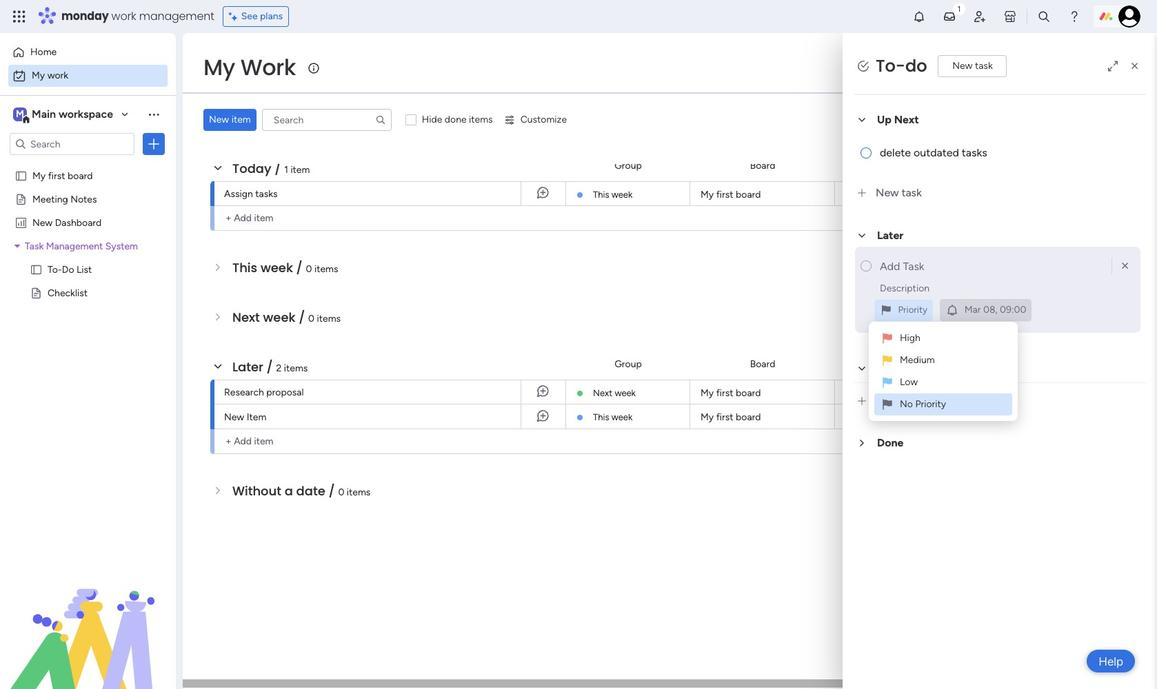 Task type: vqa. For each thing, say whether or not it's contained in the screenshot.
the See More in the right of the page
no



Task type: locate. For each thing, give the bounding box(es) containing it.
0 vertical spatial people
[[862, 160, 891, 171]]

high image
[[881, 332, 895, 346]]

add down assign
[[234, 212, 252, 224]]

do
[[906, 55, 927, 77], [1104, 61, 1116, 73]]

0 vertical spatial 0
[[306, 263, 312, 275]]

home link
[[8, 41, 168, 63]]

my inside option
[[32, 70, 45, 81]]

new down the delete
[[876, 186, 899, 200]]

+ add item
[[226, 212, 273, 224], [226, 436, 273, 448]]

work down home
[[47, 70, 68, 81]]

0 down this week / 0 items
[[308, 313, 315, 325]]

2 people from the top
[[862, 358, 891, 370]]

item left dates
[[232, 114, 251, 126]]

week
[[612, 190, 633, 200], [261, 259, 293, 277], [263, 309, 296, 326], [615, 388, 636, 399], [612, 412, 633, 423]]

add
[[234, 212, 252, 224], [234, 436, 252, 448]]

0 inside this week / 0 items
[[306, 263, 312, 275]]

1 vertical spatial tasks
[[255, 188, 278, 200]]

do for to-
[[906, 55, 927, 77]]

mar inside button
[[965, 304, 981, 316]]

1 vertical spatial to-
[[48, 263, 62, 275]]

people down the delete
[[862, 160, 891, 171]]

items down this week / 0 items
[[317, 313, 341, 325]]

task
[[975, 60, 993, 72], [902, 186, 922, 200], [902, 394, 922, 408]]

people
[[862, 160, 891, 171], [862, 358, 891, 370]]

no priority image
[[881, 398, 895, 412]]

09:00 right 23, on the right bottom of page
[[972, 387, 997, 398]]

1 vertical spatial task
[[902, 186, 922, 200]]

new right public dashboard image
[[32, 217, 53, 228]]

2 + add item from the top
[[226, 436, 273, 448]]

do right the 'to'
[[1104, 61, 1116, 73]]

2 vertical spatial mar
[[952, 412, 967, 422]]

1 vertical spatial work
[[47, 70, 68, 81]]

next for next week / 0 items
[[232, 309, 260, 326]]

first
[[48, 170, 65, 181], [716, 189, 734, 201], [716, 388, 734, 399], [716, 412, 734, 424]]

mar 08, 09:00
[[965, 304, 1027, 316]]

high
[[900, 332, 921, 344]]

1 prio from the top
[[1144, 160, 1157, 171]]

new down update feed image
[[953, 60, 973, 72]]

to do list
[[1092, 61, 1131, 73]]

09:00 down description text box
[[1000, 304, 1027, 316]]

2 vertical spatial task
[[902, 394, 922, 408]]

1 group from the top
[[615, 160, 642, 171]]

mar for mar 23, 09:00 am
[[941, 387, 956, 398]]

work right monday on the left
[[111, 8, 136, 24]]

0 vertical spatial mar
[[965, 304, 981, 316]]

monday
[[61, 8, 109, 24]]

1 vertical spatial add
[[234, 436, 252, 448]]

do inside main content
[[906, 55, 927, 77]]

1 horizontal spatial tasks
[[962, 146, 988, 160]]

1 vertical spatial priority
[[916, 399, 947, 410]]

/ left 2
[[267, 359, 273, 376]]

0 horizontal spatial later
[[232, 359, 263, 376]]

2 vertical spatial my first board link
[[699, 405, 826, 429]]

None search field
[[262, 109, 392, 131]]

date
[[956, 160, 977, 171]]

task down invite members icon
[[975, 60, 993, 72]]

0 horizontal spatial do
[[906, 55, 927, 77]]

new task left v2 done deadline image
[[876, 186, 922, 200]]

mar left 30
[[952, 412, 967, 422]]

1 horizontal spatial do
[[1104, 61, 1116, 73]]

new task down low at the bottom of the page
[[876, 394, 922, 408]]

0 vertical spatial task
[[975, 60, 993, 72]]

to- up checklist
[[48, 263, 62, 275]]

workspace options image
[[147, 107, 161, 121]]

next for next week
[[593, 388, 613, 399]]

0
[[306, 263, 312, 275], [308, 313, 315, 325], [338, 487, 344, 499]]

/ right dates
[[302, 110, 308, 128]]

2 vertical spatial new task
[[876, 394, 922, 408]]

priority right no
[[916, 399, 947, 410]]

1 vertical spatial this
[[232, 259, 257, 277]]

notifications image
[[913, 10, 926, 23]]

1 horizontal spatial later
[[877, 229, 904, 242]]

0 vertical spatial next
[[894, 113, 919, 126]]

2 board from the top
[[750, 358, 776, 370]]

/ down this week / 0 items
[[299, 309, 305, 326]]

priority up "high"
[[898, 305, 928, 316]]

low image
[[881, 376, 895, 390]]

+ add item down 'new item'
[[226, 436, 273, 448]]

checklist
[[48, 287, 88, 299]]

hide done items
[[422, 114, 493, 126]]

2 vertical spatial public board image
[[30, 263, 43, 276]]

2 horizontal spatial next
[[894, 113, 919, 126]]

new task button
[[938, 55, 1007, 77], [854, 175, 1146, 211], [854, 383, 1146, 419]]

0 vertical spatial new task button
[[938, 55, 1007, 77]]

mar
[[965, 304, 981, 316], [941, 387, 956, 398], [952, 412, 967, 422]]

0 vertical spatial + add item
[[226, 212, 273, 224]]

1 my first board link from the top
[[699, 182, 826, 206]]

task left v2 done deadline image
[[902, 186, 922, 200]]

1 vertical spatial later
[[232, 359, 263, 376]]

search everything image
[[1037, 10, 1051, 23]]

0 vertical spatial 09:00
[[1000, 304, 1027, 316]]

item
[[232, 114, 251, 126], [291, 164, 310, 176], [254, 212, 273, 224], [254, 436, 273, 448]]

0 vertical spatial add
[[234, 212, 252, 224]]

mar left 23, on the right bottom of page
[[941, 387, 956, 398]]

1 horizontal spatial 09:00
[[1000, 304, 1027, 316]]

1 vertical spatial this week
[[593, 412, 633, 423]]

medium
[[900, 355, 935, 366]]

to- inside to-do main content
[[876, 55, 906, 77]]

work
[[111, 8, 136, 24], [47, 70, 68, 81]]

1 vertical spatial board
[[750, 358, 776, 370]]

someday button
[[854, 355, 1146, 383]]

1 vertical spatial new task
[[876, 186, 922, 200]]

0 vertical spatial this week
[[593, 190, 633, 200]]

0 vertical spatial tasks
[[962, 146, 988, 160]]

working
[[1034, 411, 1070, 422]]

0 vertical spatial this
[[593, 190, 609, 200]]

1 horizontal spatial to-
[[876, 55, 906, 77]]

2 vertical spatial next
[[593, 388, 613, 399]]

notes
[[70, 193, 97, 205]]

0 vertical spatial work
[[111, 8, 136, 24]]

lottie animation element
[[0, 550, 176, 690]]

+ add item down the assign tasks
[[226, 212, 273, 224]]

1 vertical spatial 0
[[308, 313, 315, 325]]

item right 1
[[291, 164, 310, 176]]

my first board
[[32, 170, 93, 181], [701, 189, 761, 201], [701, 388, 761, 399], [701, 412, 761, 424]]

later / 2 items
[[232, 359, 308, 376]]

0 vertical spatial my first board link
[[699, 182, 826, 206]]

new left 'past'
[[209, 114, 229, 126]]

outdated
[[914, 146, 959, 160]]

assign tasks
[[224, 188, 278, 200]]

meeting notes
[[32, 193, 97, 205]]

without
[[232, 483, 281, 500]]

0 vertical spatial public board image
[[14, 169, 28, 182]]

1 + add item from the top
[[226, 212, 273, 224]]

this week
[[593, 190, 633, 200], [593, 412, 633, 423]]

date
[[296, 483, 325, 500]]

30
[[969, 412, 980, 422]]

task for new task button to the middle
[[902, 186, 922, 200]]

0 vertical spatial to-
[[876, 55, 906, 77]]

+ down assign
[[226, 212, 232, 224]]

1 horizontal spatial next
[[593, 388, 613, 399]]

0 vertical spatial group
[[615, 160, 642, 171]]

09:00 inside button
[[1000, 304, 1027, 316]]

do down notifications image
[[906, 55, 927, 77]]

mar for mar 30
[[952, 412, 967, 422]]

do inside button
[[1104, 61, 1116, 73]]

work inside option
[[47, 70, 68, 81]]

0 up next week / 0 items
[[306, 263, 312, 275]]

items inside later / 2 items
[[284, 363, 308, 375]]

my first board link
[[699, 182, 826, 206], [699, 381, 826, 404], [699, 405, 826, 429]]

delete outdated tasks
[[880, 146, 988, 160]]

mar left 08,
[[965, 304, 981, 316]]

tasks up date
[[962, 146, 988, 160]]

0 horizontal spatial 09:00
[[972, 387, 997, 398]]

menu menu
[[875, 328, 1013, 416]]

later
[[877, 229, 904, 242], [232, 359, 263, 376]]

09:00
[[1000, 304, 1027, 316], [972, 387, 997, 398]]

0 vertical spatial later
[[877, 229, 904, 242]]

items up next week / 0 items
[[315, 263, 338, 275]]

1 vertical spatial prio
[[1144, 358, 1157, 370]]

public board image for to-do list
[[30, 263, 43, 276]]

1 board from the top
[[750, 160, 776, 171]]

group
[[615, 160, 642, 171], [615, 358, 642, 370]]

delete
[[880, 146, 911, 160]]

later for later / 2 items
[[232, 359, 263, 376]]

list box
[[0, 161, 176, 491]]

help
[[1099, 655, 1124, 669]]

next inside button
[[894, 113, 919, 126]]

0 horizontal spatial to-
[[48, 263, 62, 275]]

1 vertical spatial next
[[232, 309, 260, 326]]

board
[[750, 160, 776, 171], [750, 358, 776, 370]]

items right done
[[469, 114, 493, 126]]

monday work management
[[61, 8, 214, 24]]

+ down 'new item'
[[226, 436, 232, 448]]

/
[[302, 110, 308, 128], [275, 160, 281, 177], [296, 259, 303, 277], [299, 309, 305, 326], [267, 359, 273, 376], [329, 483, 335, 500]]

no priority
[[900, 399, 947, 410]]

1 vertical spatial +
[[226, 436, 232, 448]]

1 vertical spatial mar
[[941, 387, 956, 398]]

1 vertical spatial people
[[862, 358, 891, 370]]

to-
[[876, 55, 906, 77], [48, 263, 62, 275]]

public board image
[[14, 169, 28, 182], [14, 192, 28, 206], [30, 263, 43, 276]]

3 my first board link from the top
[[699, 405, 826, 429]]

1 vertical spatial my first board link
[[699, 381, 826, 404]]

without a date / 0 items
[[232, 483, 371, 500]]

0 inside next week / 0 items
[[308, 313, 315, 325]]

to-do
[[876, 55, 927, 77]]

1 vertical spatial public board image
[[14, 192, 28, 206]]

1 people from the top
[[862, 160, 891, 171]]

2 vertical spatial 0
[[338, 487, 344, 499]]

+
[[226, 212, 232, 224], [226, 436, 232, 448]]

09:00 for 23,
[[972, 387, 997, 398]]

people up low icon
[[862, 358, 891, 370]]

task down low at the bottom of the page
[[902, 394, 922, 408]]

option
[[0, 163, 176, 166]]

1 vertical spatial + add item
[[226, 436, 273, 448]]

update feed image
[[943, 10, 957, 23]]

2 add from the top
[[234, 436, 252, 448]]

0 vertical spatial prio
[[1144, 160, 1157, 171]]

2 + from the top
[[226, 436, 232, 448]]

later button
[[854, 222, 1146, 250]]

0 vertical spatial +
[[226, 212, 232, 224]]

0 vertical spatial board
[[750, 160, 776, 171]]

home option
[[8, 41, 168, 63]]

0 horizontal spatial work
[[47, 70, 68, 81]]

to
[[1092, 61, 1102, 73]]

my work link
[[8, 65, 168, 87]]

1 vertical spatial group
[[615, 358, 642, 370]]

someday
[[877, 362, 925, 375]]

high menu item
[[875, 328, 1013, 350]]

items inside next week / 0 items
[[317, 313, 341, 325]]

items
[[469, 114, 493, 126], [315, 263, 338, 275], [317, 313, 341, 325], [284, 363, 308, 375], [347, 487, 371, 499]]

public board image for my first board
[[14, 169, 28, 182]]

main
[[32, 108, 56, 121]]

to- up up
[[876, 55, 906, 77]]

group for today /
[[615, 160, 642, 171]]

to-do list
[[48, 263, 92, 275]]

1 + from the top
[[226, 212, 232, 224]]

1 vertical spatial new task button
[[854, 175, 1146, 211]]

0 right date
[[338, 487, 344, 499]]

no priority menu item
[[875, 394, 1013, 416]]

0 vertical spatial priority
[[898, 305, 928, 316]]

Add Task text field
[[880, 255, 1115, 278]]

public board image for meeting notes
[[14, 192, 28, 206]]

to-do main content
[[183, 33, 1157, 690]]

items right date
[[347, 487, 371, 499]]

add down 'new item'
[[234, 436, 252, 448]]

1 horizontal spatial work
[[111, 8, 136, 24]]

1 vertical spatial 09:00
[[972, 387, 997, 398]]

medium menu item
[[875, 350, 1013, 372]]

to- for do
[[876, 55, 906, 77]]

new inside button
[[209, 114, 229, 126]]

tasks down today / 1 item
[[255, 188, 278, 200]]

workspace image
[[13, 107, 27, 122]]

item inside new item button
[[232, 114, 251, 126]]

priority inside menu item
[[916, 399, 947, 410]]

later inside later button
[[877, 229, 904, 242]]

new task down invite members icon
[[953, 60, 993, 72]]

0 horizontal spatial next
[[232, 309, 260, 326]]

new task
[[953, 60, 993, 72], [876, 186, 922, 200], [876, 394, 922, 408]]

priority button
[[875, 300, 933, 322]]

next
[[894, 113, 919, 126], [232, 309, 260, 326], [593, 388, 613, 399]]

prio
[[1144, 160, 1157, 171], [1144, 358, 1157, 370]]

see
[[241, 10, 258, 22]]

2 group from the top
[[615, 358, 642, 370]]

tasks inside field
[[962, 146, 988, 160]]

items right 2
[[284, 363, 308, 375]]

item inside today / 1 item
[[291, 164, 310, 176]]

mar 08, 09:00 list item
[[855, 247, 1141, 333]]



Task type: describe. For each thing, give the bounding box(es) containing it.
1 add from the top
[[234, 212, 252, 224]]

new item button
[[203, 109, 256, 131]]

board for today /
[[750, 160, 776, 171]]

0 horizontal spatial tasks
[[255, 188, 278, 200]]

kendall parks image
[[1119, 6, 1141, 28]]

2 prio from the top
[[1144, 358, 1157, 370]]

0 for this week /
[[306, 263, 312, 275]]

workspace
[[59, 108, 113, 121]]

do
[[62, 263, 74, 275]]

delete outdated tasks field
[[875, 145, 1135, 162]]

management
[[46, 240, 103, 252]]

to- for do
[[48, 263, 62, 275]]

today / 1 item
[[232, 160, 310, 177]]

dates
[[263, 110, 298, 128]]

items inside this week / 0 items
[[315, 263, 338, 275]]

monday marketplace image
[[1004, 10, 1017, 23]]

m
[[16, 108, 24, 120]]

work for my
[[47, 70, 68, 81]]

new dashboard
[[32, 217, 102, 228]]

item down item
[[254, 436, 273, 448]]

medium image
[[881, 354, 895, 368]]

group for later /
[[615, 358, 642, 370]]

assign
[[224, 188, 253, 200]]

research
[[224, 387, 264, 399]]

do for to
[[1104, 61, 1116, 73]]

priority inside button
[[898, 305, 928, 316]]

done button
[[854, 430, 1146, 458]]

search image
[[375, 115, 386, 126]]

23,
[[958, 387, 970, 398]]

items inside without a date / 0 items
[[347, 487, 371, 499]]

mar 30
[[952, 412, 980, 422]]

0 vertical spatial new task
[[953, 60, 993, 72]]

see plans
[[241, 10, 283, 22]]

plans
[[260, 10, 283, 22]]

0 inside without a date / 0 items
[[338, 487, 344, 499]]

new item
[[209, 114, 251, 126]]

new task for the bottommost new task button
[[876, 394, 922, 408]]

on
[[1072, 411, 1083, 422]]

up next
[[877, 113, 919, 126]]

work for monday
[[111, 8, 136, 24]]

new left item
[[224, 412, 244, 424]]

2
[[276, 363, 282, 375]]

v2 done deadline image
[[923, 187, 934, 200]]

up
[[877, 113, 892, 126]]

mar 23, 09:00 am
[[941, 387, 1013, 398]]

board for later /
[[750, 358, 776, 370]]

item down the assign tasks
[[254, 212, 273, 224]]

task management system
[[25, 240, 138, 252]]

a
[[285, 483, 293, 500]]

task for the bottommost new task button
[[902, 394, 922, 408]]

2 vertical spatial new task button
[[854, 383, 1146, 419]]

system
[[105, 240, 138, 252]]

workspace selection element
[[13, 106, 115, 124]]

item
[[247, 412, 266, 424]]

up next button
[[854, 106, 1146, 134]]

low menu item
[[875, 372, 1013, 394]]

mar 08, 09:00 button
[[940, 300, 1032, 322]]

2 vertical spatial this
[[593, 412, 609, 423]]

list
[[1118, 61, 1131, 73]]

0 for next week /
[[308, 313, 315, 325]]

people for today /
[[862, 160, 891, 171]]

/ up next week / 0 items
[[296, 259, 303, 277]]

delete outdated tasks button
[[854, 134, 1146, 175]]

today
[[232, 160, 271, 177]]

Search in workspace field
[[29, 136, 115, 152]]

to do list button
[[1066, 57, 1137, 79]]

select product image
[[12, 10, 26, 23]]

proposal
[[266, 387, 304, 399]]

2 my first board link from the top
[[699, 381, 826, 404]]

next week
[[593, 388, 636, 399]]

new item
[[224, 412, 266, 424]]

done
[[445, 114, 467, 126]]

my work
[[32, 70, 68, 81]]

/ left 1
[[275, 160, 281, 177]]

options image
[[147, 137, 161, 151]]

public dashboard image
[[14, 216, 28, 229]]

09:00 for 08,
[[1000, 304, 1027, 316]]

list
[[77, 263, 92, 275]]

main workspace
[[32, 108, 113, 121]]

no
[[900, 399, 913, 410]]

Filter dashboard by text search field
[[262, 109, 392, 131]]

done
[[877, 437, 904, 450]]

help image
[[1068, 10, 1082, 23]]

next week / 0 items
[[232, 309, 341, 326]]

past
[[232, 110, 260, 128]]

1 image
[[953, 1, 966, 16]]

see plans button
[[223, 6, 289, 27]]

low
[[900, 377, 918, 388]]

hide
[[422, 114, 442, 126]]

public board image
[[30, 286, 43, 299]]

this week / 0 items
[[232, 259, 338, 277]]

Description text field
[[880, 278, 1135, 300]]

/ right date
[[329, 483, 335, 500]]

it
[[1085, 411, 1091, 422]]

help button
[[1087, 650, 1135, 673]]

mar 08, 09:00 button
[[940, 300, 1032, 322]]

caret down image
[[14, 241, 20, 251]]

my work option
[[8, 65, 168, 87]]

meeting
[[32, 193, 68, 205]]

people for later /
[[862, 358, 891, 370]]

working on it
[[1034, 411, 1091, 422]]

task
[[25, 240, 44, 252]]

new task for new task button to the middle
[[876, 186, 922, 200]]

priority button
[[875, 300, 933, 321]]

2 this week from the top
[[593, 412, 633, 423]]

mar for mar 08, 09:00
[[965, 304, 981, 316]]

management
[[139, 8, 214, 24]]

later for later
[[877, 229, 904, 242]]

am
[[999, 387, 1013, 398]]

work
[[240, 52, 296, 83]]

lottie animation image
[[0, 550, 176, 690]]

dashboard
[[55, 217, 102, 228]]

research proposal
[[224, 387, 304, 399]]

customize button
[[498, 109, 573, 131]]

my work
[[203, 52, 296, 83]]

invite members image
[[973, 10, 987, 23]]

home
[[30, 46, 57, 58]]

list box containing my first board
[[0, 161, 176, 491]]

delete outdated tasks list item
[[855, 134, 1141, 175]]

1
[[284, 164, 288, 176]]

customize
[[521, 114, 567, 126]]

1 this week from the top
[[593, 190, 633, 200]]

past dates /
[[232, 110, 311, 128]]

new down low icon
[[876, 394, 899, 408]]

08,
[[984, 304, 998, 316]]



